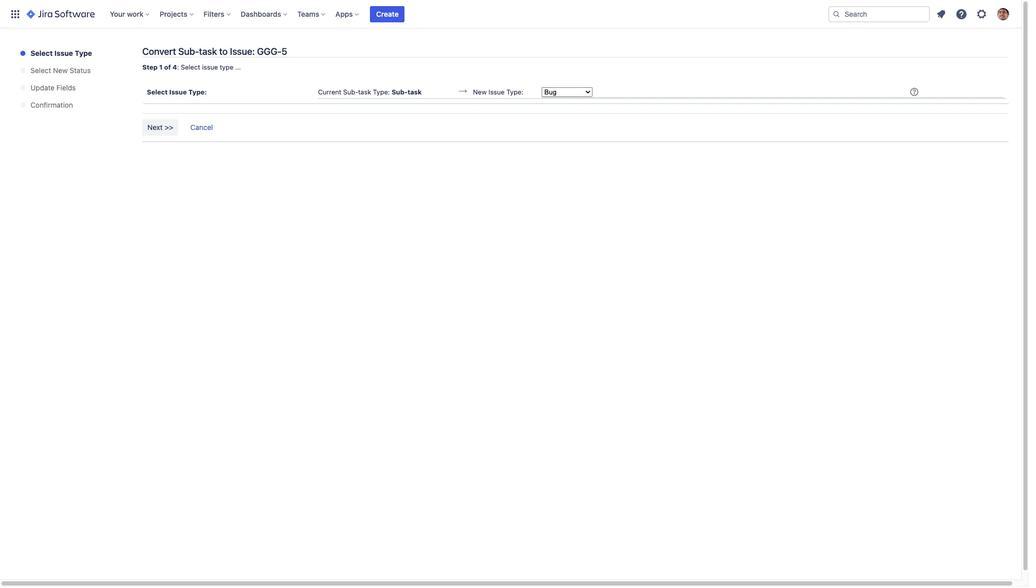Task type: locate. For each thing, give the bounding box(es) containing it.
issue
[[202, 63, 218, 71]]

1 horizontal spatial sub-
[[343, 88, 358, 96]]

issue up the select new status
[[54, 49, 73, 57]]

banner
[[0, 0, 1022, 28]]

2 horizontal spatial issue
[[489, 88, 505, 96]]

issue for select issue type:
[[169, 88, 187, 96]]

your work
[[110, 9, 144, 18]]

update
[[31, 83, 55, 92]]

new down select issue type
[[53, 66, 68, 75]]

task right current
[[358, 88, 371, 96]]

1 horizontal spatial task
[[358, 88, 371, 96]]

select up the select new status
[[31, 49, 53, 57]]

2 type: from the left
[[373, 88, 390, 96]]

0 horizontal spatial issue
[[54, 49, 73, 57]]

task left to
[[199, 46, 217, 57]]

issue:
[[230, 46, 255, 57]]

task
[[199, 46, 217, 57], [358, 88, 371, 96], [408, 88, 422, 96]]

new
[[53, 66, 68, 75], [473, 88, 487, 96]]

sub- for convert
[[178, 46, 199, 57]]

dashboards button
[[238, 6, 292, 22]]

select up update
[[31, 66, 51, 75]]

2 horizontal spatial type:
[[507, 88, 524, 96]]

new issue type:
[[473, 88, 524, 96]]

current sub-task type: sub-task
[[318, 88, 422, 96]]

filters
[[204, 9, 225, 18]]

issue down :
[[169, 88, 187, 96]]

0 horizontal spatial task
[[199, 46, 217, 57]]

select down 1
[[147, 88, 168, 96]]

current
[[318, 88, 342, 96]]

3 type: from the left
[[507, 88, 524, 96]]

new right ? image
[[473, 88, 487, 96]]

None submit
[[142, 119, 179, 136]]

type:
[[189, 88, 207, 96], [373, 88, 390, 96], [507, 88, 524, 96]]

0 horizontal spatial sub-
[[178, 46, 199, 57]]

1 horizontal spatial type:
[[373, 88, 390, 96]]

apps button
[[333, 6, 363, 22]]

your work button
[[107, 6, 154, 22]]

task for to
[[199, 46, 217, 57]]

1 horizontal spatial new
[[473, 88, 487, 96]]

issue right ? image
[[489, 88, 505, 96]]

of
[[164, 63, 171, 71]]

0 vertical spatial new
[[53, 66, 68, 75]]

teams button
[[295, 6, 330, 22]]

issue
[[54, 49, 73, 57], [169, 88, 187, 96], [489, 88, 505, 96]]

update fields
[[31, 83, 76, 92]]

convert
[[142, 46, 176, 57]]

jira software image
[[26, 8, 95, 20], [26, 8, 95, 20]]

your profile and settings image
[[998, 8, 1010, 20]]

projects
[[160, 9, 188, 18]]

task left ? image
[[408, 88, 422, 96]]

your
[[110, 9, 125, 18]]

1 vertical spatial new
[[473, 88, 487, 96]]

step
[[142, 63, 158, 71]]

create button
[[370, 6, 405, 22]]

ggg-
[[257, 46, 282, 57]]

1 type: from the left
[[189, 88, 207, 96]]

confirmation
[[31, 101, 73, 109]]

0 horizontal spatial type:
[[189, 88, 207, 96]]

4
[[173, 63, 177, 71]]

get local help about issue type image
[[911, 88, 919, 96]]

1 horizontal spatial issue
[[169, 88, 187, 96]]

2 horizontal spatial task
[[408, 88, 422, 96]]

select
[[31, 49, 53, 57], [181, 63, 200, 71], [31, 66, 51, 75], [147, 88, 168, 96]]

sub-
[[178, 46, 199, 57], [343, 88, 358, 96], [392, 88, 408, 96]]



Task type: describe. For each thing, give the bounding box(es) containing it.
...
[[235, 63, 241, 71]]

filters button
[[201, 6, 235, 22]]

sub- for current
[[343, 88, 358, 96]]

issue for new issue type:
[[489, 88, 505, 96]]

step 1 of 4 : select issue type ...
[[142, 63, 241, 71]]

task for type:
[[358, 88, 371, 96]]

settings image
[[977, 8, 989, 20]]

appswitcher icon image
[[9, 8, 21, 20]]

cancel link
[[185, 120, 218, 136]]

select issue type:
[[147, 88, 207, 96]]

notifications image
[[936, 8, 948, 20]]

type: for new issue type:
[[507, 88, 524, 96]]

select for select issue type
[[31, 49, 53, 57]]

1
[[159, 63, 163, 71]]

apps
[[336, 9, 353, 18]]

status
[[70, 66, 91, 75]]

select new status
[[31, 66, 91, 75]]

search image
[[833, 10, 841, 18]]

? image
[[459, 87, 467, 96]]

create
[[377, 9, 399, 18]]

banner containing your work
[[0, 0, 1022, 28]]

issue for select issue type
[[54, 49, 73, 57]]

teams
[[298, 9, 320, 18]]

work
[[127, 9, 144, 18]]

5
[[282, 46, 287, 57]]

primary element
[[6, 0, 829, 28]]

cancel
[[191, 123, 213, 132]]

select for select issue type:
[[147, 88, 168, 96]]

fields
[[56, 83, 76, 92]]

projects button
[[157, 6, 198, 22]]

type
[[75, 49, 92, 57]]

2 horizontal spatial sub-
[[392, 88, 408, 96]]

help image
[[956, 8, 968, 20]]

0 horizontal spatial new
[[53, 66, 68, 75]]

select for select new status
[[31, 66, 51, 75]]

convert sub-task to issue: ggg-5
[[142, 46, 287, 57]]

select issue type
[[31, 49, 92, 57]]

to
[[219, 46, 228, 57]]

dashboards
[[241, 9, 281, 18]]

select right :
[[181, 63, 200, 71]]

type: for select issue type:
[[189, 88, 207, 96]]

:
[[177, 63, 179, 71]]

type
[[220, 63, 234, 71]]

Search field
[[829, 6, 931, 22]]



Task type: vqa. For each thing, say whether or not it's contained in the screenshot.
Star Marketing plan image
no



